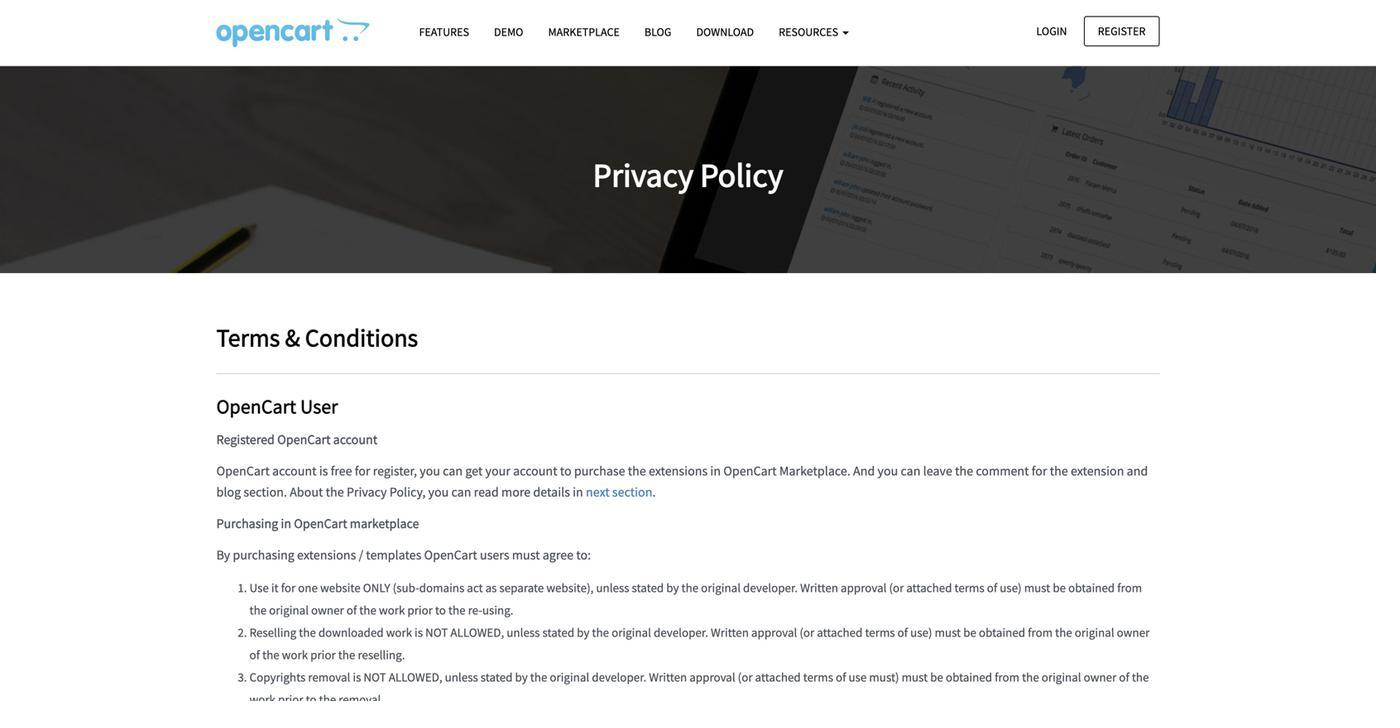 Task type: locate. For each thing, give the bounding box(es) containing it.
0 horizontal spatial written
[[649, 669, 687, 685]]

/
[[359, 547, 364, 564]]

0 vertical spatial be
[[1053, 580, 1066, 596]]

to down removal
[[306, 692, 317, 701]]

you
[[420, 463, 440, 479], [878, 463, 899, 479], [428, 484, 449, 500]]

allowed, down re-
[[451, 624, 504, 640]]

0 horizontal spatial developer.
[[592, 669, 647, 685]]

is up removal.
[[353, 669, 361, 685]]

1 vertical spatial allowed,
[[389, 669, 443, 685]]

0 horizontal spatial extensions
[[297, 547, 356, 564]]

0 horizontal spatial stated
[[481, 669, 513, 685]]

of
[[988, 580, 998, 596], [347, 602, 357, 618], [898, 624, 908, 640], [250, 647, 260, 663], [836, 669, 847, 685], [1120, 669, 1130, 685]]

0 horizontal spatial unless
[[445, 669, 478, 685]]

2 horizontal spatial is
[[415, 624, 423, 640]]

2 horizontal spatial prior
[[408, 602, 433, 618]]

agree
[[543, 547, 574, 564]]

not down the domains
[[426, 624, 448, 640]]

by purchasing extensions / templates opencart users must agree to:
[[217, 547, 591, 564]]

extensions down purchasing in opencart marketplace
[[297, 547, 356, 564]]

extensions up the .
[[649, 463, 708, 479]]

0 vertical spatial developer.
[[744, 580, 798, 596]]

2 vertical spatial stated
[[481, 669, 513, 685]]

opencart
[[217, 394, 296, 419], [277, 431, 331, 448], [217, 463, 270, 479], [724, 463, 777, 479], [294, 515, 347, 532], [424, 547, 478, 564]]

privacy
[[593, 154, 694, 196], [347, 484, 387, 500]]

demo
[[494, 24, 524, 39]]

unless down using.
[[507, 624, 540, 640]]

register,
[[373, 463, 417, 479]]

0 vertical spatial (or
[[890, 580, 904, 596]]

be
[[1053, 580, 1066, 596], [964, 624, 977, 640], [931, 669, 944, 685]]

allowed,
[[451, 624, 504, 640], [389, 669, 443, 685]]

is left the free
[[319, 463, 328, 479]]

section.
[[244, 484, 287, 500]]

privacy policy
[[593, 154, 784, 196]]

privacy inside opencart account is free for register, you can get your account to purchase the extensions in opencart marketplace. and you can leave the comment for the extension and blog section. about the privacy policy, you can read more details in
[[347, 484, 387, 500]]

opencart left the marketplace.
[[724, 463, 777, 479]]

1 vertical spatial attached
[[817, 624, 863, 640]]

0 vertical spatial written
[[801, 580, 839, 596]]

terms
[[217, 322, 280, 353]]

not down reselling.
[[364, 669, 386, 685]]

1 vertical spatial terms
[[866, 624, 896, 640]]

original
[[701, 580, 741, 596], [269, 602, 309, 618], [612, 624, 652, 640], [1075, 624, 1115, 640], [550, 669, 590, 685], [1042, 669, 1082, 685]]

marketplace.
[[780, 463, 851, 479]]

policy,
[[390, 484, 426, 500]]

1 horizontal spatial account
[[333, 431, 378, 448]]

1 vertical spatial by
[[577, 624, 590, 640]]

2 horizontal spatial in
[[711, 463, 721, 479]]

1 vertical spatial unless
[[507, 624, 540, 640]]

2 horizontal spatial from
[[1118, 580, 1143, 596]]

can left get
[[443, 463, 463, 479]]

.
[[653, 484, 656, 500]]

prior down (sub-
[[408, 602, 433, 618]]

to
[[560, 463, 572, 479], [435, 602, 446, 618], [306, 692, 317, 701]]

account
[[333, 431, 378, 448], [272, 463, 317, 479], [513, 463, 558, 479]]

1 horizontal spatial stated
[[543, 624, 575, 640]]

2 vertical spatial from
[[995, 669, 1020, 685]]

to down the domains
[[435, 602, 446, 618]]

2 vertical spatial unless
[[445, 669, 478, 685]]

terms & conditions
[[217, 322, 418, 353]]

must)
[[870, 669, 900, 685]]

purchasing
[[233, 547, 295, 564]]

by
[[667, 580, 679, 596], [577, 624, 590, 640], [515, 669, 528, 685]]

0 horizontal spatial use)
[[911, 624, 933, 640]]

1 horizontal spatial for
[[355, 463, 370, 479]]

0 vertical spatial extensions
[[649, 463, 708, 479]]

0 vertical spatial obtained
[[1069, 580, 1115, 596]]

1 horizontal spatial be
[[964, 624, 977, 640]]

0 vertical spatial stated
[[632, 580, 664, 596]]

1 horizontal spatial extensions
[[649, 463, 708, 479]]

0 vertical spatial not
[[426, 624, 448, 640]]

0 horizontal spatial to
[[306, 692, 317, 701]]

account up the free
[[333, 431, 378, 448]]

purchasing in opencart marketplace
[[217, 515, 419, 532]]

opencart - terms & conditions image
[[217, 17, 370, 47]]

next section link
[[586, 484, 653, 500]]

written
[[801, 580, 839, 596], [711, 624, 749, 640], [649, 669, 687, 685]]

1 horizontal spatial by
[[577, 624, 590, 640]]

0 horizontal spatial privacy
[[347, 484, 387, 500]]

owner
[[311, 602, 344, 618], [1117, 624, 1150, 640], [1084, 669, 1117, 685]]

1 vertical spatial from
[[1028, 624, 1053, 640]]

2 horizontal spatial terms
[[955, 580, 985, 596]]

account up about
[[272, 463, 317, 479]]

downloaded
[[319, 624, 384, 640]]

&
[[285, 322, 300, 353]]

0 vertical spatial use)
[[1000, 580, 1022, 596]]

0 horizontal spatial be
[[931, 669, 944, 685]]

next section .
[[586, 484, 656, 500]]

1 horizontal spatial approval
[[752, 624, 798, 640]]

1 horizontal spatial developer.
[[654, 624, 709, 640]]

templates
[[366, 547, 422, 564]]

2 vertical spatial owner
[[1084, 669, 1117, 685]]

use
[[849, 669, 867, 685]]

work up "copyrights"
[[282, 647, 308, 663]]

work down (sub-
[[379, 602, 405, 618]]

is
[[319, 463, 328, 479], [415, 624, 423, 640], [353, 669, 361, 685]]

0 horizontal spatial terms
[[804, 669, 834, 685]]

as
[[486, 580, 497, 596]]

extension
[[1071, 463, 1125, 479]]

0 horizontal spatial by
[[515, 669, 528, 685]]

opencart down user
[[277, 431, 331, 448]]

0 vertical spatial is
[[319, 463, 328, 479]]

account up 'details'
[[513, 463, 558, 479]]

comment
[[976, 463, 1030, 479]]

0 vertical spatial attached
[[907, 580, 953, 596]]

opencart up registered
[[217, 394, 296, 419]]

2 horizontal spatial account
[[513, 463, 558, 479]]

unless
[[596, 580, 630, 596], [507, 624, 540, 640], [445, 669, 478, 685]]

work down "copyrights"
[[250, 692, 276, 701]]

1 horizontal spatial in
[[573, 484, 584, 500]]

1 horizontal spatial to
[[435, 602, 446, 618]]

prior up removal
[[311, 647, 336, 663]]

1 horizontal spatial terms
[[866, 624, 896, 640]]

0 horizontal spatial is
[[319, 463, 328, 479]]

work
[[379, 602, 405, 618], [386, 624, 412, 640], [282, 647, 308, 663], [250, 692, 276, 701]]

2 vertical spatial terms
[[804, 669, 834, 685]]

terms
[[955, 580, 985, 596], [866, 624, 896, 640], [804, 669, 834, 685]]

0 horizontal spatial in
[[281, 515, 291, 532]]

copyrights
[[250, 669, 306, 685]]

0 vertical spatial by
[[667, 580, 679, 596]]

2 horizontal spatial developer.
[[744, 580, 798, 596]]

from
[[1118, 580, 1143, 596], [1028, 624, 1053, 640], [995, 669, 1020, 685]]

allowed, down reselling.
[[389, 669, 443, 685]]

1 vertical spatial extensions
[[297, 547, 356, 564]]

2 horizontal spatial for
[[1032, 463, 1048, 479]]

0 horizontal spatial attached
[[756, 669, 801, 685]]

your
[[486, 463, 511, 479]]

opencart down about
[[294, 515, 347, 532]]

unless down re-
[[445, 669, 478, 685]]

0 horizontal spatial (or
[[738, 669, 753, 685]]

extensions
[[649, 463, 708, 479], [297, 547, 356, 564]]

can down get
[[452, 484, 471, 500]]

in
[[711, 463, 721, 479], [573, 484, 584, 500], [281, 515, 291, 532]]

details
[[534, 484, 570, 500]]

removal.
[[339, 692, 384, 701]]

1 vertical spatial is
[[415, 624, 423, 640]]

2 vertical spatial prior
[[278, 692, 303, 701]]

2 horizontal spatial stated
[[632, 580, 664, 596]]

0 horizontal spatial for
[[281, 580, 296, 596]]

1 horizontal spatial prior
[[311, 647, 336, 663]]

re-
[[468, 602, 483, 618]]

for
[[355, 463, 370, 479], [1032, 463, 1048, 479], [281, 580, 296, 596]]

1 vertical spatial (or
[[800, 624, 815, 640]]

section
[[613, 484, 653, 500]]

obtained
[[1069, 580, 1115, 596], [979, 624, 1026, 640], [946, 669, 993, 685]]

use)
[[1000, 580, 1022, 596], [911, 624, 933, 640]]

policy
[[700, 154, 784, 196]]

1 vertical spatial written
[[711, 624, 749, 640]]

stated down website),
[[543, 624, 575, 640]]

stated down using.
[[481, 669, 513, 685]]

read
[[474, 484, 499, 500]]

is down (sub-
[[415, 624, 423, 640]]

1 horizontal spatial not
[[426, 624, 448, 640]]

to up 'details'
[[560, 463, 572, 479]]

prior
[[408, 602, 433, 618], [311, 647, 336, 663], [278, 692, 303, 701]]

work up reselling.
[[386, 624, 412, 640]]

2 vertical spatial (or
[[738, 669, 753, 685]]

1 horizontal spatial from
[[1028, 624, 1053, 640]]

0 horizontal spatial prior
[[278, 692, 303, 701]]

stated
[[632, 580, 664, 596], [543, 624, 575, 640], [481, 669, 513, 685]]

stated right website),
[[632, 580, 664, 596]]

2 horizontal spatial (or
[[890, 580, 904, 596]]

developer.
[[744, 580, 798, 596], [654, 624, 709, 640], [592, 669, 647, 685]]

2 horizontal spatial by
[[667, 580, 679, 596]]

approval
[[841, 580, 887, 596], [752, 624, 798, 640], [690, 669, 736, 685]]

login
[[1037, 24, 1068, 38]]

0 horizontal spatial from
[[995, 669, 1020, 685]]

0 vertical spatial allowed,
[[451, 624, 504, 640]]

for right the free
[[355, 463, 370, 479]]

unless right website),
[[596, 580, 630, 596]]

prior down "copyrights"
[[278, 692, 303, 701]]

must
[[512, 547, 540, 564], [1025, 580, 1051, 596], [935, 624, 961, 640], [902, 669, 928, 685]]

attached
[[907, 580, 953, 596], [817, 624, 863, 640], [756, 669, 801, 685]]

download link
[[684, 17, 767, 46]]

not
[[426, 624, 448, 640], [364, 669, 386, 685]]

2 vertical spatial approval
[[690, 669, 736, 685]]

for right comment
[[1032, 463, 1048, 479]]

(or
[[890, 580, 904, 596], [800, 624, 815, 640], [738, 669, 753, 685]]

0 horizontal spatial approval
[[690, 669, 736, 685]]

2 vertical spatial be
[[931, 669, 944, 685]]

2 vertical spatial in
[[281, 515, 291, 532]]

0 horizontal spatial account
[[272, 463, 317, 479]]

2 horizontal spatial written
[[801, 580, 839, 596]]

for right it
[[281, 580, 296, 596]]

0 vertical spatial privacy
[[593, 154, 694, 196]]

opencart up blog
[[217, 463, 270, 479]]



Task type: describe. For each thing, give the bounding box(es) containing it.
login link
[[1023, 16, 1082, 46]]

one
[[298, 580, 318, 596]]

you right 'policy,'
[[428, 484, 449, 500]]

conditions
[[305, 322, 418, 353]]

features
[[419, 24, 469, 39]]

marketplace
[[350, 515, 419, 532]]

free
[[331, 463, 352, 479]]

opencart user
[[217, 394, 338, 419]]

2 vertical spatial written
[[649, 669, 687, 685]]

and
[[854, 463, 875, 479]]

purchasing
[[217, 515, 278, 532]]

website),
[[547, 580, 594, 596]]

0 vertical spatial in
[[711, 463, 721, 479]]

1 horizontal spatial unless
[[507, 624, 540, 640]]

demo link
[[482, 17, 536, 46]]

more
[[502, 484, 531, 500]]

website
[[320, 580, 361, 596]]

is inside opencart account is free for register, you can get your account to purchase the extensions in opencart marketplace. and you can leave the comment for the extension and blog section. about the privacy policy, you can read more details in
[[319, 463, 328, 479]]

2 vertical spatial by
[[515, 669, 528, 685]]

features link
[[407, 17, 482, 46]]

separate
[[500, 580, 544, 596]]

register
[[1098, 24, 1146, 38]]

use it for one website only (sub-domains act as separate website), unless stated by the original developer. written approval (or attached terms of use) must be obtained from the original owner of the work prior to the re-using. reselling the downloaded work is not allowed, unless stated by the original developer. written approval (or attached terms of use) must be obtained from the original owner of the work prior the reselling. copyrights removal is not allowed, unless stated by the original developer. written approval (or attached terms of use must) must be obtained from the original owner of the work prior to the removal.
[[250, 580, 1150, 701]]

only
[[363, 580, 390, 596]]

1 horizontal spatial written
[[711, 624, 749, 640]]

marketplace
[[548, 24, 620, 39]]

opencart up the domains
[[424, 547, 478, 564]]

0 horizontal spatial not
[[364, 669, 386, 685]]

resources link
[[767, 17, 862, 46]]

using.
[[483, 602, 514, 618]]

1 vertical spatial prior
[[311, 647, 336, 663]]

0 horizontal spatial allowed,
[[389, 669, 443, 685]]

register link
[[1084, 16, 1160, 46]]

marketplace link
[[536, 17, 632, 46]]

for inside use it for one website only (sub-domains act as separate website), unless stated by the original developer. written approval (or attached terms of use) must be obtained from the original owner of the work prior to the re-using. reselling the downloaded work is not allowed, unless stated by the original developer. written approval (or attached terms of use) must be obtained from the original owner of the work prior the reselling. copyrights removal is not allowed, unless stated by the original developer. written approval (or attached terms of use must) must be obtained from the original owner of the work prior to the removal.
[[281, 580, 296, 596]]

user
[[300, 394, 338, 419]]

domains
[[419, 580, 465, 596]]

and
[[1127, 463, 1149, 479]]

blog link
[[632, 17, 684, 46]]

1 vertical spatial approval
[[752, 624, 798, 640]]

0 vertical spatial terms
[[955, 580, 985, 596]]

opencart account is free for register, you can get your account to purchase the extensions in opencart marketplace. and you can leave the comment for the extension and blog section. about the privacy policy, you can read more details in
[[217, 463, 1149, 500]]

0 vertical spatial from
[[1118, 580, 1143, 596]]

to:
[[576, 547, 591, 564]]

1 vertical spatial in
[[573, 484, 584, 500]]

blog
[[645, 24, 672, 39]]

1 horizontal spatial privacy
[[593, 154, 694, 196]]

it
[[271, 580, 279, 596]]

2 vertical spatial developer.
[[592, 669, 647, 685]]

registered opencart account
[[217, 431, 378, 448]]

(sub-
[[393, 580, 419, 596]]

get
[[466, 463, 483, 479]]

you right and
[[878, 463, 899, 479]]

reselling.
[[358, 647, 405, 663]]

about
[[290, 484, 323, 500]]

2 vertical spatial obtained
[[946, 669, 993, 685]]

0 vertical spatial prior
[[408, 602, 433, 618]]

2 horizontal spatial unless
[[596, 580, 630, 596]]

leave
[[924, 463, 953, 479]]

download
[[697, 24, 754, 39]]

1 horizontal spatial use)
[[1000, 580, 1022, 596]]

1 vertical spatial stated
[[543, 624, 575, 640]]

to inside opencart account is free for register, you can get your account to purchase the extensions in opencart marketplace. and you can leave the comment for the extension and blog section. about the privacy policy, you can read more details in
[[560, 463, 572, 479]]

act
[[467, 580, 483, 596]]

1 vertical spatial be
[[964, 624, 977, 640]]

registered
[[217, 431, 275, 448]]

0 vertical spatial approval
[[841, 580, 887, 596]]

1 horizontal spatial is
[[353, 669, 361, 685]]

can left leave
[[901, 463, 921, 479]]

removal
[[308, 669, 351, 685]]

purchase
[[574, 463, 626, 479]]

users
[[480, 547, 510, 564]]

you up 'policy,'
[[420, 463, 440, 479]]

1 vertical spatial obtained
[[979, 624, 1026, 640]]

0 vertical spatial owner
[[311, 602, 344, 618]]

next
[[586, 484, 610, 500]]

1 horizontal spatial allowed,
[[451, 624, 504, 640]]

resources
[[779, 24, 841, 39]]

reselling
[[250, 624, 297, 640]]

use
[[250, 580, 269, 596]]

extensions inside opencart account is free for register, you can get your account to purchase the extensions in opencart marketplace. and you can leave the comment for the extension and blog section. about the privacy policy, you can read more details in
[[649, 463, 708, 479]]

by
[[217, 547, 230, 564]]

1 horizontal spatial (or
[[800, 624, 815, 640]]

2 vertical spatial to
[[306, 692, 317, 701]]

1 vertical spatial owner
[[1117, 624, 1150, 640]]

blog
[[217, 484, 241, 500]]

2 vertical spatial attached
[[756, 669, 801, 685]]

2 horizontal spatial attached
[[907, 580, 953, 596]]

1 vertical spatial use)
[[911, 624, 933, 640]]



Task type: vqa. For each thing, say whether or not it's contained in the screenshot.
middle Is
yes



